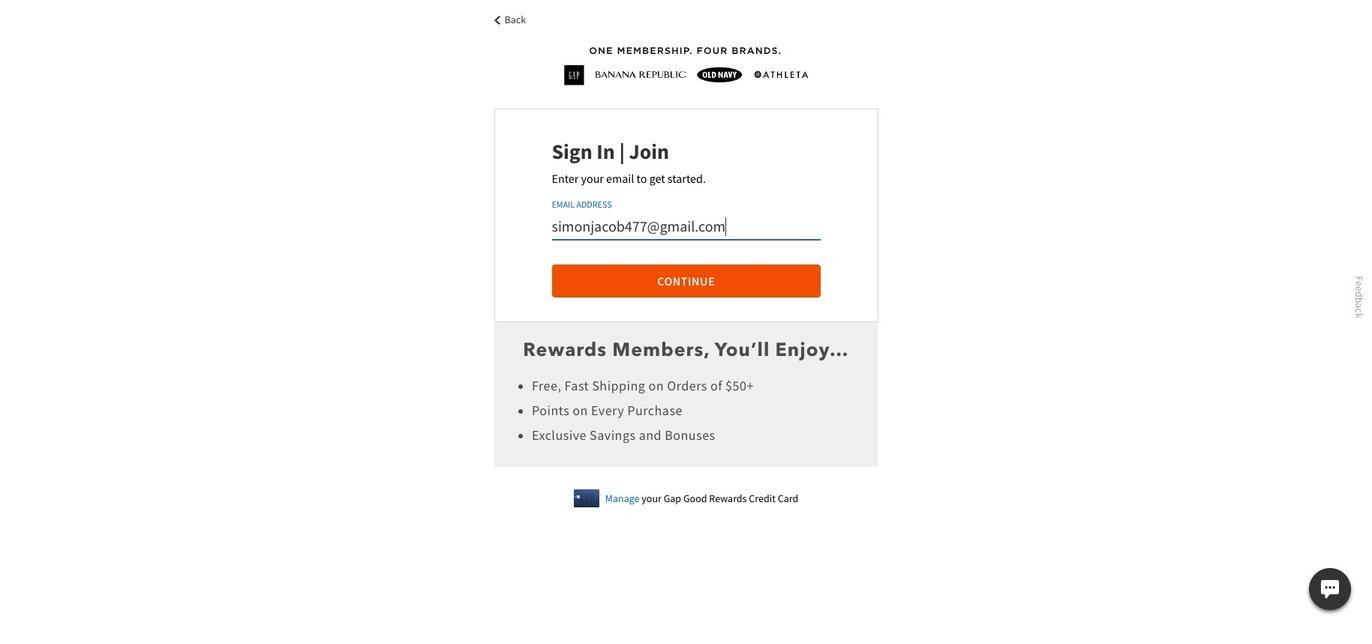 Task type: vqa. For each thing, say whether or not it's contained in the screenshot.
Back button image
yes



Task type: locate. For each thing, give the bounding box(es) containing it.
back button image
[[494, 16, 500, 25]]

None email field
[[552, 214, 821, 241]]

your gap good rewards credit card image
[[574, 490, 599, 508]]



Task type: describe. For each thing, give the bounding box(es) containing it.
loyaltylogo image
[[552, 35, 821, 98]]



